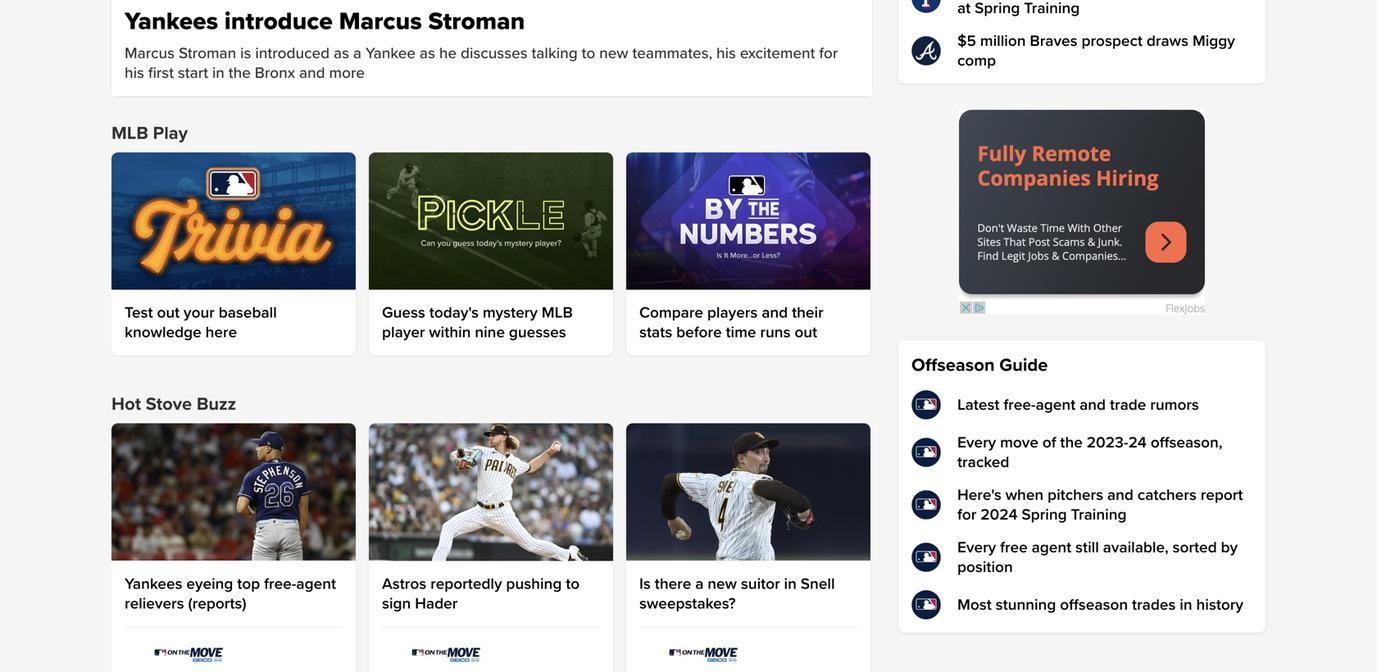 Task type: describe. For each thing, give the bounding box(es) containing it.
mlb image for every move of the 2023-24 offseason, tracked
[[912, 438, 941, 467]]

guess today's mystery mlb player within nine guesses link
[[382, 303, 600, 342]]

more
[[329, 64, 365, 82]]

1 as from the left
[[334, 44, 349, 63]]

introduced
[[255, 44, 330, 63]]

0 vertical spatial free-
[[1004, 396, 1036, 414]]

comp
[[958, 51, 996, 70]]

snell
[[801, 574, 835, 593]]

in inside yankees introduce marcus stroman marcus stroman is introduced as a yankee as he discusses talking to new teammates, his excitement for his first start in the bronx and more
[[212, 64, 225, 82]]

mlb inside guess today's mystery mlb player within nine guesses
[[542, 303, 573, 322]]

of
[[1043, 433, 1056, 452]]

is there a new suitor in snell sweepstakes? link
[[639, 574, 858, 613]]

their
[[792, 303, 824, 322]]

advertisement element for is there a new suitor in snell sweepstakes?
[[667, 640, 830, 668]]

here's
[[958, 486, 1002, 505]]

rangers image
[[912, 0, 941, 13]]

stunning
[[996, 596, 1056, 614]]

agent inside yankees eyeing top free-agent relievers (reports)
[[296, 574, 336, 593]]

every move of the 2023-24 offseason, tracked link
[[912, 433, 1253, 472]]

trades
[[1132, 596, 1176, 614]]

start
[[178, 64, 208, 82]]

is
[[240, 44, 251, 63]]

and inside here's when pitchers and catchers report for 2024 spring training
[[1108, 486, 1134, 505]]

players
[[707, 303, 758, 322]]

offseason
[[912, 355, 995, 376]]

rumors
[[1150, 396, 1199, 414]]

relievers
[[125, 594, 184, 613]]

every move of the 2023-24 offseason, tracked
[[958, 433, 1223, 472]]

here's when pitchers and catchers report for 2024 spring training link
[[912, 485, 1253, 525]]

offseason,
[[1151, 433, 1223, 452]]

when
[[1006, 486, 1044, 505]]

2024
[[981, 505, 1018, 524]]

prospect
[[1082, 32, 1143, 50]]

there
[[655, 574, 691, 593]]

spring
[[1022, 505, 1067, 524]]

training
[[1071, 505, 1127, 524]]

by
[[1221, 538, 1238, 557]]

out inside compare players and their stats before time runs out
[[795, 323, 817, 342]]

eyeing
[[186, 574, 233, 593]]

$5 million braves prospect draws miggy comp
[[958, 32, 1235, 70]]

braves
[[1030, 32, 1078, 50]]

here
[[205, 323, 237, 342]]

test out your baseball knowledge here link
[[125, 303, 343, 342]]

yankee
[[366, 44, 416, 63]]

mlb image for every free agent still available, sorted by position
[[912, 543, 941, 572]]

talking
[[532, 44, 578, 63]]

24
[[1129, 433, 1147, 452]]

hot
[[111, 394, 141, 415]]

available,
[[1103, 538, 1169, 557]]

compare players and their stats before time runs out link
[[639, 303, 858, 342]]

your
[[184, 303, 215, 322]]

new inside is there a new suitor in snell sweepstakes?
[[708, 574, 737, 593]]

agent for free
[[1032, 538, 1072, 557]]

million
[[980, 32, 1026, 50]]

guess today's mystery mlb player within nine guesses
[[382, 303, 573, 342]]

0 vertical spatial marcus
[[339, 7, 422, 36]]

most stunning offseason trades in history link
[[912, 590, 1253, 620]]

advertisement element for yankees eyeing top free-agent relievers (reports)
[[152, 640, 316, 668]]

top
[[237, 574, 260, 593]]

$5 million braves prospect draws miggy comp link
[[912, 31, 1253, 71]]

before
[[676, 323, 722, 342]]

runs
[[760, 323, 791, 342]]

yankees eyeing top free-agent relievers (reports)
[[125, 574, 336, 613]]

mystery
[[483, 303, 538, 322]]

2023-
[[1087, 433, 1129, 452]]

pushing
[[506, 574, 562, 593]]

astros
[[382, 574, 427, 593]]

latest free-agent and trade rumors link
[[912, 390, 1253, 420]]

guesses
[[509, 323, 566, 342]]

compare
[[639, 303, 703, 322]]

buzz
[[197, 394, 236, 415]]

and left trade
[[1080, 396, 1106, 414]]

most stunning offseason trades in history
[[958, 596, 1244, 614]]

pitchers
[[1048, 486, 1104, 505]]

2 as from the left
[[420, 44, 435, 63]]

yankees introduce marcus stroman marcus stroman is introduced as a yankee as he discusses talking to new teammates, his excitement for his first start in the bronx and more
[[125, 7, 838, 82]]

mlb image for most stunning offseason trades in history
[[912, 590, 941, 620]]

and inside compare players and their stats before time runs out
[[762, 303, 788, 322]]

latest
[[958, 396, 1000, 414]]

discusses
[[461, 44, 528, 63]]

yankees eyeing top free-agent relievers (reports) image
[[111, 424, 356, 561]]

position
[[958, 558, 1013, 577]]

hot stove buzz
[[111, 394, 236, 415]]

here's when pitchers and catchers report for 2024 spring training
[[958, 486, 1243, 524]]

to inside yankees introduce marcus stroman marcus stroman is introduced as a yankee as he discusses talking to new teammates, his excitement for his first start in the bronx and more
[[582, 44, 595, 63]]

offseason guide
[[912, 355, 1048, 376]]

miggy
[[1193, 32, 1235, 50]]

teammates,
[[632, 44, 712, 63]]

a inside yankees introduce marcus stroman marcus stroman is introduced as a yankee as he discusses talking to new teammates, his excitement for his first start in the bronx and more
[[353, 44, 362, 63]]



Task type: locate. For each thing, give the bounding box(es) containing it.
yankees up first on the top left of page
[[125, 7, 218, 36]]

his
[[716, 44, 736, 63], [125, 64, 144, 82]]

nine
[[475, 323, 505, 342]]

and inside yankees introduce marcus stroman marcus stroman is introduced as a yankee as he discusses talking to new teammates, his excitement for his first start in the bronx and more
[[299, 64, 325, 82]]

every up tracked
[[958, 433, 996, 452]]

1 vertical spatial in
[[784, 574, 797, 593]]

out
[[157, 303, 180, 322], [795, 323, 817, 342]]

0 vertical spatial every
[[958, 433, 996, 452]]

guess today's mystery mlb player within nine guesses image
[[369, 152, 613, 290]]

1 vertical spatial new
[[708, 574, 737, 593]]

bronx
[[255, 64, 295, 82]]

the
[[229, 64, 251, 82], [1060, 433, 1083, 452]]

every for every free agent still available, sorted by position
[[958, 538, 996, 557]]

0 horizontal spatial to
[[566, 574, 580, 593]]

in inside most stunning offseason trades in history link
[[1180, 596, 1193, 614]]

marcus up first on the top left of page
[[125, 44, 175, 63]]

0 vertical spatial in
[[212, 64, 225, 82]]

mlb up guesses
[[542, 303, 573, 322]]

2 every from the top
[[958, 538, 996, 557]]

to right the talking
[[582, 44, 595, 63]]

1 vertical spatial marcus
[[125, 44, 175, 63]]

1 vertical spatial his
[[125, 64, 144, 82]]

2 yankees from the top
[[125, 574, 182, 593]]

the down is
[[229, 64, 251, 82]]

1 horizontal spatial free-
[[1004, 396, 1036, 414]]

yankees eyeing top free-agent relievers (reports) link
[[125, 574, 343, 613]]

1 vertical spatial yankees
[[125, 574, 182, 593]]

stroman up the start
[[179, 44, 236, 63]]

is there a new suitor in snell sweepstakes? image
[[626, 424, 871, 561]]

0 horizontal spatial new
[[599, 44, 628, 63]]

a
[[353, 44, 362, 63], [695, 574, 704, 593]]

stats
[[639, 323, 672, 342]]

1 every from the top
[[958, 433, 996, 452]]

agent
[[1036, 396, 1076, 414], [1032, 538, 1072, 557], [296, 574, 336, 593]]

to right 'pushing' on the left of page
[[566, 574, 580, 593]]

mlb image for here's when pitchers and catchers report for 2024 spring training
[[912, 490, 941, 520]]

2 horizontal spatial in
[[1180, 596, 1193, 614]]

0 horizontal spatial the
[[229, 64, 251, 82]]

$5
[[958, 32, 976, 50]]

1 vertical spatial stroman
[[179, 44, 236, 63]]

as up more
[[334, 44, 349, 63]]

first
[[148, 64, 174, 82]]

the inside every move of the 2023-24 offseason, tracked
[[1060, 433, 1083, 452]]

3 mlb image from the top
[[912, 490, 941, 520]]

0 vertical spatial out
[[157, 303, 180, 322]]

in left snell
[[784, 574, 797, 593]]

the right the of
[[1060, 433, 1083, 452]]

every free agent still available, sorted by position
[[958, 538, 1238, 577]]

stove
[[146, 394, 192, 415]]

0 horizontal spatial free-
[[264, 574, 296, 593]]

player
[[382, 323, 425, 342]]

yankees inside yankees introduce marcus stroman marcus stroman is introduced as a yankee as he discusses talking to new teammates, his excitement for his first start in the bronx and more
[[125, 7, 218, 36]]

draws
[[1147, 32, 1189, 50]]

1 horizontal spatial marcus
[[339, 7, 422, 36]]

mlb image inside every free agent still available, sorted by position link
[[912, 543, 941, 572]]

yankees for introduce
[[125, 7, 218, 36]]

mlb image left here's
[[912, 490, 941, 520]]

2 mlb image from the top
[[912, 438, 941, 467]]

marcus
[[339, 7, 422, 36], [125, 44, 175, 63]]

every free agent still available, sorted by position link
[[912, 538, 1253, 577]]

in right the start
[[212, 64, 225, 82]]

free- up move
[[1004, 396, 1036, 414]]

1 horizontal spatial the
[[1060, 433, 1083, 452]]

his left first on the top left of page
[[125, 64, 144, 82]]

1 vertical spatial for
[[958, 505, 977, 524]]

guess
[[382, 303, 425, 322]]

in inside is there a new suitor in snell sweepstakes?
[[784, 574, 797, 593]]

compare players and their stats before time runs out image
[[626, 152, 871, 290]]

a inside is there a new suitor in snell sweepstakes?
[[695, 574, 704, 593]]

to
[[582, 44, 595, 63], [566, 574, 580, 593]]

1 mlb image from the top
[[912, 390, 941, 420]]

as left he
[[420, 44, 435, 63]]

1 horizontal spatial a
[[695, 574, 704, 593]]

offseason
[[1060, 596, 1128, 614]]

0 horizontal spatial out
[[157, 303, 180, 322]]

1 horizontal spatial mlb
[[542, 303, 573, 322]]

a up more
[[353, 44, 362, 63]]

baseball
[[219, 303, 277, 322]]

0 horizontal spatial a
[[353, 44, 362, 63]]

his left excitement at the top right of page
[[716, 44, 736, 63]]

within
[[429, 323, 471, 342]]

for right excitement at the top right of page
[[819, 44, 838, 63]]

mlb left play
[[111, 123, 148, 144]]

a up sweepstakes?
[[695, 574, 704, 593]]

play
[[153, 123, 188, 144]]

0 horizontal spatial in
[[212, 64, 225, 82]]

out inside test out your baseball knowledge here
[[157, 303, 180, 322]]

4 mlb image from the top
[[912, 543, 941, 572]]

test
[[125, 303, 153, 322]]

mlb image inside every move of the 2023-24 offseason, tracked link
[[912, 438, 941, 467]]

astros reportedly pushing to sign hader image
[[369, 424, 613, 561]]

mlb image left tracked
[[912, 438, 941, 467]]

mlb image left the most
[[912, 590, 941, 620]]

excitement
[[740, 44, 815, 63]]

mlb play
[[111, 123, 188, 144]]

1 vertical spatial to
[[566, 574, 580, 593]]

1 vertical spatial free-
[[264, 574, 296, 593]]

1 horizontal spatial new
[[708, 574, 737, 593]]

1 vertical spatial every
[[958, 538, 996, 557]]

mlb image down offseason
[[912, 390, 941, 420]]

most
[[958, 596, 992, 614]]

and down the introduced
[[299, 64, 325, 82]]

1 horizontal spatial stroman
[[428, 7, 525, 36]]

mlb
[[111, 123, 148, 144], [542, 303, 573, 322]]

agent right top
[[296, 574, 336, 593]]

mlb image left position
[[912, 543, 941, 572]]

new left "teammates,"
[[599, 44, 628, 63]]

advertisement element
[[959, 110, 1205, 315], [152, 640, 316, 668], [409, 640, 573, 668], [667, 640, 830, 668]]

he
[[439, 44, 457, 63]]

1 horizontal spatial for
[[958, 505, 977, 524]]

marcus up yankee
[[339, 7, 422, 36]]

report
[[1201, 486, 1243, 505]]

0 horizontal spatial mlb
[[111, 123, 148, 144]]

mlb image
[[912, 390, 941, 420], [912, 438, 941, 467], [912, 490, 941, 520], [912, 543, 941, 572], [912, 590, 941, 620]]

0 vertical spatial mlb
[[111, 123, 148, 144]]

and
[[299, 64, 325, 82], [762, 303, 788, 322], [1080, 396, 1106, 414], [1108, 486, 1134, 505]]

guide
[[1000, 355, 1048, 376]]

for
[[819, 44, 838, 63], [958, 505, 977, 524]]

2 vertical spatial in
[[1180, 596, 1193, 614]]

for inside here's when pitchers and catchers report for 2024 spring training
[[958, 505, 977, 524]]

advertisement element for astros reportedly pushing to sign hader
[[409, 640, 573, 668]]

0 vertical spatial for
[[819, 44, 838, 63]]

latest free-agent and trade rumors
[[958, 396, 1199, 414]]

agent inside every free agent still available, sorted by position
[[1032, 538, 1072, 557]]

today's
[[429, 303, 479, 322]]

the inside yankees introduce marcus stroman marcus stroman is introduced as a yankee as he discusses talking to new teammates, his excitement for his first start in the bronx and more
[[229, 64, 251, 82]]

for down here's
[[958, 505, 977, 524]]

0 vertical spatial new
[[599, 44, 628, 63]]

and up training
[[1108, 486, 1134, 505]]

0 horizontal spatial stroman
[[179, 44, 236, 63]]

is
[[639, 574, 651, 593]]

braves image
[[912, 36, 941, 66]]

history
[[1197, 596, 1244, 614]]

compare players and their stats before time runs out
[[639, 303, 824, 342]]

1 vertical spatial mlb
[[542, 303, 573, 322]]

out up knowledge
[[157, 303, 180, 322]]

tracked
[[958, 453, 1010, 472]]

free
[[1000, 538, 1028, 557]]

2 vertical spatial agent
[[296, 574, 336, 593]]

1 yankees from the top
[[125, 7, 218, 36]]

mlb image inside here's when pitchers and catchers report for 2024 spring training link
[[912, 490, 941, 520]]

free- right top
[[264, 574, 296, 593]]

is there a new suitor in snell sweepstakes?
[[639, 574, 835, 613]]

1 horizontal spatial to
[[582, 44, 595, 63]]

knowledge
[[125, 323, 201, 342]]

0 vertical spatial the
[[229, 64, 251, 82]]

sweepstakes?
[[639, 594, 736, 613]]

astros reportedly pushing to sign hader link
[[382, 574, 600, 613]]

1 horizontal spatial in
[[784, 574, 797, 593]]

every inside every move of the 2023-24 offseason, tracked
[[958, 433, 996, 452]]

yankees
[[125, 7, 218, 36], [125, 574, 182, 593]]

suitor
[[741, 574, 780, 593]]

sign
[[382, 594, 411, 613]]

1 horizontal spatial as
[[420, 44, 435, 63]]

as
[[334, 44, 349, 63], [420, 44, 435, 63]]

for inside yankees introduce marcus stroman marcus stroman is introduced as a yankee as he discusses talking to new teammates, his excitement for his first start in the bronx and more
[[819, 44, 838, 63]]

0 vertical spatial agent
[[1036, 396, 1076, 414]]

and up runs
[[762, 303, 788, 322]]

yankees up relievers
[[125, 574, 182, 593]]

in right trades
[[1180, 596, 1193, 614]]

agent for free-
[[1036, 396, 1076, 414]]

catchers
[[1138, 486, 1197, 505]]

stroman up discusses
[[428, 7, 525, 36]]

0 horizontal spatial for
[[819, 44, 838, 63]]

trade
[[1110, 396, 1146, 414]]

(reports)
[[188, 594, 246, 613]]

test out your baseball knowledge here
[[125, 303, 277, 342]]

free- inside yankees eyeing top free-agent relievers (reports)
[[264, 574, 296, 593]]

1 horizontal spatial his
[[716, 44, 736, 63]]

to inside astros reportedly pushing to sign hader
[[566, 574, 580, 593]]

out down their
[[795, 323, 817, 342]]

1 vertical spatial the
[[1060, 433, 1083, 452]]

agent up the of
[[1036, 396, 1076, 414]]

yankees for eyeing
[[125, 574, 182, 593]]

yankees inside yankees eyeing top free-agent relievers (reports)
[[125, 574, 182, 593]]

0 horizontal spatial as
[[334, 44, 349, 63]]

0 horizontal spatial his
[[125, 64, 144, 82]]

every up position
[[958, 538, 996, 557]]

1 vertical spatial out
[[795, 323, 817, 342]]

every inside every free agent still available, sorted by position
[[958, 538, 996, 557]]

new left the suitor
[[708, 574, 737, 593]]

every
[[958, 433, 996, 452], [958, 538, 996, 557]]

astros reportedly pushing to sign hader
[[382, 574, 580, 613]]

0 vertical spatial to
[[582, 44, 595, 63]]

move
[[1000, 433, 1039, 452]]

in
[[212, 64, 225, 82], [784, 574, 797, 593], [1180, 596, 1193, 614]]

reportedly
[[430, 574, 502, 593]]

agent down spring
[[1032, 538, 1072, 557]]

5 mlb image from the top
[[912, 590, 941, 620]]

introduce
[[224, 7, 333, 36]]

0 vertical spatial a
[[353, 44, 362, 63]]

0 vertical spatial his
[[716, 44, 736, 63]]

1 vertical spatial a
[[695, 574, 704, 593]]

new inside yankees introduce marcus stroman marcus stroman is introduced as a yankee as he discusses talking to new teammates, his excitement for his first start in the bronx and more
[[599, 44, 628, 63]]

mlb image for latest free-agent and trade rumors
[[912, 390, 941, 420]]

1 horizontal spatial out
[[795, 323, 817, 342]]

0 vertical spatial yankees
[[125, 7, 218, 36]]

every for every move of the 2023-24 offseason, tracked
[[958, 433, 996, 452]]

0 vertical spatial stroman
[[428, 7, 525, 36]]

0 horizontal spatial marcus
[[125, 44, 175, 63]]

1 vertical spatial agent
[[1032, 538, 1072, 557]]

test out your baseball knowledge here image
[[111, 152, 356, 290]]

new
[[599, 44, 628, 63], [708, 574, 737, 593]]

still
[[1076, 538, 1099, 557]]



Task type: vqa. For each thing, say whether or not it's contained in the screenshot.
offseason,
yes



